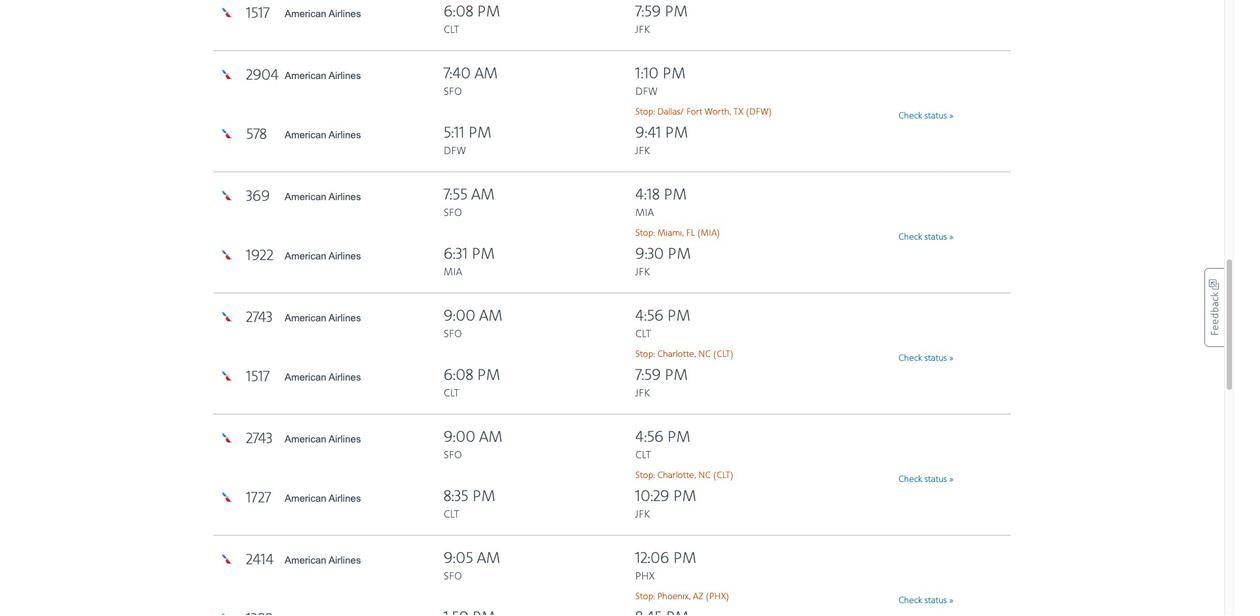 Task type: vqa. For each thing, say whether or not it's contained in the screenshot.


Task type: describe. For each thing, give the bounding box(es) containing it.
american airlines image for 7:55
[[220, 189, 233, 202]]

pm inside 9:30 pm jfk
[[668, 245, 691, 264]]

1 7:59 from the top
[[636, 3, 661, 22]]

2 charlotte, from the top
[[658, 470, 697, 481]]

am inside the 9:05 am sfo
[[477, 549, 501, 568]]

3 american from the top
[[285, 129, 327, 140]]

8:35
[[444, 487, 469, 506]]

(mia)
[[698, 228, 721, 238]]

7:59 pm jfk for 6:08 american airlines image
[[636, 366, 688, 400]]

dfw for 1:10
[[636, 85, 658, 98]]

2 1517 from the top
[[246, 368, 270, 386]]

2 6:08 from the top
[[444, 366, 474, 385]]

5:11 pm dfw
[[444, 124, 492, 157]]

am inside 7:40 am sfo
[[475, 64, 498, 84]]

4:56 pm clt for third check status link from the bottom of the page
[[636, 307, 691, 340]]

check status for third check status link from the bottom of the page
[[899, 353, 948, 364]]

check status for fifth check status link from the top
[[899, 596, 948, 606]]

2414
[[246, 551, 274, 569]]

7 american from the top
[[285, 371, 327, 383]]

6:31 pm mia
[[444, 245, 495, 278]]

jfk inside 9:30 pm jfk
[[636, 266, 650, 278]]

2 nc from the top
[[699, 470, 711, 481]]

american airlines image for 9:00
[[220, 310, 233, 323]]

6 american from the top
[[285, 312, 327, 323]]

american airlines image for 5:11
[[220, 127, 233, 140]]

az
[[693, 591, 704, 602]]

status for 2nd check status link from the bottom of the page
[[925, 474, 948, 485]]

1 6:08 from the top
[[444, 3, 474, 22]]

4:56 for 2nd check status link from the bottom of the page
[[636, 428, 664, 447]]

12:06 pm phx
[[636, 549, 697, 583]]

2 stop: from the top
[[636, 228, 655, 238]]

1 1517 from the top
[[246, 4, 270, 22]]

1 stop: from the top
[[636, 107, 655, 117]]

9:00 for third check status link from the bottom of the page
[[444, 307, 476, 326]]

1 jfk from the top
[[636, 24, 650, 36]]

mia for 4:18 pm
[[636, 207, 654, 219]]

4 jfk from the top
[[636, 387, 650, 400]]

2 7:59 from the top
[[636, 366, 661, 385]]

clt inside 8:35 pm clt
[[444, 508, 460, 521]]

phoenix,
[[658, 591, 691, 602]]

american inside 2904 american airlines
[[285, 70, 327, 81]]

pm inside the 6:31 pm mia
[[472, 245, 495, 264]]

am inside 7:55 am sfo
[[472, 186, 495, 205]]

7:59 pm jfk for 6:08's american airlines icon
[[636, 3, 688, 36]]

1:10
[[636, 64, 659, 84]]

4 american airlines from the top
[[285, 250, 361, 261]]

stop: miami, fl (mia)
[[636, 228, 721, 238]]

pm inside 8:35 pm clt
[[473, 487, 496, 506]]

pm inside 12:06 pm phx
[[674, 549, 697, 568]]

pm inside 4:18 pm mia
[[664, 186, 687, 205]]

7:40
[[444, 64, 471, 84]]

9:41
[[636, 124, 662, 143]]

7:40 am sfo
[[444, 64, 498, 98]]

1 american from the top
[[285, 8, 327, 19]]

american airlines image for 7:40
[[220, 68, 233, 81]]

2904 american airlines
[[246, 66, 361, 84]]

8 american airlines from the top
[[285, 493, 361, 504]]

pm inside 1:10 pm dfw
[[663, 64, 686, 84]]

9 american from the top
[[285, 493, 327, 504]]

8:35 pm clt
[[444, 487, 496, 521]]

4:56 pm clt for 2nd check status link from the bottom of the page
[[636, 428, 691, 462]]

4 american from the top
[[285, 191, 327, 202]]

status for 2nd check status link
[[925, 232, 948, 243]]

2 american airlines from the top
[[285, 129, 361, 140]]

check for third check status link from the bottom of the page
[[899, 353, 923, 364]]

9:00 am sfo for 2nd check status link from the bottom of the page
[[444, 428, 503, 462]]

6 airlines from the top
[[329, 312, 361, 323]]

american airlines image for 9:05
[[220, 552, 233, 566]]

check for 2nd check status link from the bottom of the page
[[899, 474, 923, 485]]

sfo inside 7:55 am sfo
[[444, 207, 462, 219]]

5 american from the top
[[285, 250, 327, 261]]

3 airlines from the top
[[329, 129, 361, 140]]

1:10 pm dfw
[[636, 64, 686, 98]]

leave feedback, opens external site in new window image
[[1205, 268, 1225, 347]]

2 check status link from the top
[[899, 232, 954, 243]]

9:05
[[444, 549, 473, 568]]

pm inside 5:11 pm dfw
[[469, 124, 492, 143]]

5:11
[[444, 124, 465, 143]]

fl
[[687, 228, 695, 238]]

pm inside 9:41 pm jfk
[[666, 124, 689, 143]]

10:29
[[636, 487, 670, 506]]

2 (clt) from the top
[[714, 470, 734, 481]]

4:18 pm mia
[[636, 186, 687, 219]]

4:18
[[636, 186, 660, 205]]

american airlines image for 6:31
[[220, 248, 233, 261]]

stop: dallas/ fort worth, tx (dfw)
[[636, 107, 773, 117]]

american airlines image for 9:00
[[220, 431, 233, 444]]

3 check status link from the top
[[899, 353, 954, 364]]

2743 for third check status link from the bottom of the page
[[246, 309, 273, 327]]

7 airlines from the top
[[329, 371, 361, 383]]

6 american airlines from the top
[[285, 371, 361, 383]]

check status for 2nd check status link from the bottom of the page
[[899, 474, 948, 485]]

american airlines image for 8:35
[[220, 491, 233, 504]]

9:30
[[636, 245, 664, 264]]

1 check status link from the top
[[899, 111, 954, 121]]

sfo inside 7:40 am sfo
[[444, 85, 462, 98]]

3 stop: from the top
[[636, 349, 655, 359]]

1 nc from the top
[[699, 349, 711, 359]]

phx
[[636, 570, 655, 583]]



Task type: locate. For each thing, give the bounding box(es) containing it.
3 status from the top
[[925, 353, 948, 364]]

0 vertical spatial 1517
[[246, 4, 270, 22]]

1 4:56 from the top
[[636, 307, 664, 326]]

2 4:56 from the top
[[636, 428, 664, 447]]

1 horizontal spatial dfw
[[636, 85, 658, 98]]

airlines
[[329, 8, 361, 19], [329, 70, 361, 81], [329, 129, 361, 140], [329, 191, 361, 202], [329, 250, 361, 261], [329, 312, 361, 323], [329, 371, 361, 383], [329, 433, 361, 444], [329, 493, 361, 504], [329, 554, 361, 566]]

stop:
[[636, 107, 655, 117], [636, 228, 655, 238], [636, 349, 655, 359], [636, 470, 655, 481], [636, 591, 655, 602]]

4:56
[[636, 307, 664, 326], [636, 428, 664, 447]]

0 vertical spatial 6:08 pm clt
[[444, 3, 501, 36]]

9:00 am sfo up 8:35
[[444, 428, 503, 462]]

jfk
[[636, 24, 650, 36], [636, 145, 650, 157], [636, 266, 650, 278], [636, 387, 650, 400], [636, 508, 650, 521]]

american airlines
[[285, 8, 361, 19], [285, 129, 361, 140], [285, 191, 361, 202], [285, 250, 361, 261], [285, 312, 361, 323], [285, 371, 361, 383], [285, 433, 361, 444], [285, 493, 361, 504], [285, 554, 361, 566]]

1 american airlines image from the top
[[220, 6, 233, 19]]

9:00 am sfo down the 6:31 pm mia
[[444, 307, 503, 340]]

dfw for 5:11
[[444, 145, 466, 157]]

7:59
[[636, 3, 661, 22], [636, 366, 661, 385]]

3 american airlines image from the top
[[220, 127, 233, 140]]

american airlines image
[[220, 6, 233, 19], [220, 68, 233, 81], [220, 127, 233, 140], [220, 189, 233, 202], [220, 248, 233, 261], [220, 310, 233, 323], [220, 491, 233, 504], [220, 552, 233, 566], [220, 612, 233, 615]]

9:05 am sfo
[[444, 549, 501, 583]]

9:00 down the 6:31 pm mia
[[444, 307, 476, 326]]

1 vertical spatial stop: charlotte, nc (clt)
[[636, 470, 734, 481]]

3 jfk from the top
[[636, 266, 650, 278]]

0 vertical spatial mia
[[636, 207, 654, 219]]

5 status from the top
[[925, 596, 948, 606]]

mia down '6:31'
[[444, 266, 462, 278]]

5 check status from the top
[[899, 596, 948, 606]]

4 check status link from the top
[[899, 474, 954, 485]]

fort
[[687, 107, 703, 117]]

2 american airlines image from the top
[[220, 68, 233, 81]]

1 vertical spatial 1517
[[246, 368, 270, 386]]

1517
[[246, 4, 270, 22], [246, 368, 270, 386]]

2 9:00 am sfo from the top
[[444, 428, 503, 462]]

9:00
[[444, 307, 476, 326], [444, 428, 476, 447]]

4 check from the top
[[899, 474, 923, 485]]

1 horizontal spatial mia
[[636, 207, 654, 219]]

dfw down the 1:10 at the right
[[636, 85, 658, 98]]

2 check status from the top
[[899, 232, 948, 243]]

status for 5th check status link from the bottom of the page
[[925, 111, 948, 121]]

7 american airlines from the top
[[285, 433, 361, 444]]

4:56 pm clt
[[636, 307, 691, 340], [636, 428, 691, 462]]

1 american airlines from the top
[[285, 8, 361, 19]]

6 american airlines image from the top
[[220, 310, 233, 323]]

12:06
[[636, 549, 670, 568]]

8 american airlines image from the top
[[220, 552, 233, 566]]

1 sfo from the top
[[444, 85, 462, 98]]

check for 2nd check status link
[[899, 232, 923, 243]]

am
[[475, 64, 498, 84], [472, 186, 495, 205], [480, 307, 503, 326], [480, 428, 503, 447], [477, 549, 501, 568]]

sfo inside the 9:05 am sfo
[[444, 570, 462, 583]]

dfw inside 1:10 pm dfw
[[636, 85, 658, 98]]

1922
[[246, 247, 274, 265]]

3 check status from the top
[[899, 353, 948, 364]]

3 check from the top
[[899, 353, 923, 364]]

1 check status from the top
[[899, 111, 948, 121]]

3 american airlines from the top
[[285, 191, 361, 202]]

4 status from the top
[[925, 474, 948, 485]]

9 american airlines image from the top
[[220, 612, 233, 615]]

2743 up 1727
[[246, 430, 273, 448]]

9:00 am sfo
[[444, 307, 503, 340], [444, 428, 503, 462]]

dfw down 5:11
[[444, 145, 466, 157]]

2743 for 2nd check status link from the bottom of the page
[[246, 430, 273, 448]]

status
[[925, 111, 948, 121], [925, 232, 948, 243], [925, 353, 948, 364], [925, 474, 948, 485], [925, 596, 948, 606]]

5 stop: from the top
[[636, 591, 655, 602]]

2904
[[246, 66, 279, 84]]

8 american from the top
[[285, 433, 327, 444]]

2 american from the top
[[285, 70, 327, 81]]

2 stop: charlotte, nc (clt) from the top
[[636, 470, 734, 481]]

1 vertical spatial 2743
[[246, 430, 273, 448]]

10:29 pm jfk
[[636, 487, 697, 521]]

5 jfk from the top
[[636, 508, 650, 521]]

4:56 up 10:29
[[636, 428, 664, 447]]

7:59 pm jfk
[[636, 3, 688, 36], [636, 366, 688, 400]]

369
[[246, 188, 270, 205]]

4 american airlines image from the top
[[220, 189, 233, 202]]

5 sfo from the top
[[444, 570, 462, 583]]

1 vertical spatial american airlines image
[[220, 431, 233, 444]]

0 vertical spatial nc
[[699, 349, 711, 359]]

2 american airlines image from the top
[[220, 431, 233, 444]]

10 american from the top
[[285, 554, 327, 566]]

1 2743 from the top
[[246, 309, 273, 327]]

stop: phoenix, az (phx)
[[636, 591, 730, 602]]

10 airlines from the top
[[329, 554, 361, 566]]

american
[[285, 8, 327, 19], [285, 70, 327, 81], [285, 129, 327, 140], [285, 191, 327, 202], [285, 250, 327, 261], [285, 312, 327, 323], [285, 371, 327, 383], [285, 433, 327, 444], [285, 493, 327, 504], [285, 554, 327, 566]]

1 vertical spatial 9:00 am sfo
[[444, 428, 503, 462]]

1 4:56 pm clt from the top
[[636, 307, 691, 340]]

0 vertical spatial american airlines image
[[220, 369, 233, 383]]

9:41 pm jfk
[[636, 124, 689, 157]]

5 airlines from the top
[[329, 250, 361, 261]]

airlines inside 2904 american airlines
[[329, 70, 361, 81]]

4:56 down 9:30 pm jfk at top right
[[636, 307, 664, 326]]

8 airlines from the top
[[329, 433, 361, 444]]

tx
[[734, 107, 744, 117]]

1 vertical spatial 7:59 pm jfk
[[636, 366, 688, 400]]

pm inside "10:29 pm jfk"
[[674, 487, 697, 506]]

check for 5th check status link from the bottom of the page
[[899, 111, 923, 121]]

5 american airlines image from the top
[[220, 248, 233, 261]]

0 vertical spatial dfw
[[636, 85, 658, 98]]

2 9:00 from the top
[[444, 428, 476, 447]]

3 sfo from the top
[[444, 328, 462, 340]]

2 7:59 pm jfk from the top
[[636, 366, 688, 400]]

1 vertical spatial mia
[[444, 266, 462, 278]]

1 vertical spatial (clt)
[[714, 470, 734, 481]]

1 airlines from the top
[[329, 8, 361, 19]]

9 airlines from the top
[[329, 493, 361, 504]]

dallas/
[[658, 107, 685, 117]]

0 vertical spatial stop: charlotte, nc (clt)
[[636, 349, 734, 359]]

2 6:08 pm clt from the top
[[444, 366, 501, 400]]

mia down 4:18
[[636, 207, 654, 219]]

7:55
[[444, 186, 468, 205]]

0 vertical spatial 9:00 am sfo
[[444, 307, 503, 340]]

mia
[[636, 207, 654, 219], [444, 266, 462, 278]]

1 check from the top
[[899, 111, 923, 121]]

4 stop: from the top
[[636, 470, 655, 481]]

5 check from the top
[[899, 596, 923, 606]]

2 check from the top
[[899, 232, 923, 243]]

9:00 for 2nd check status link from the bottom of the page
[[444, 428, 476, 447]]

1 charlotte, from the top
[[658, 349, 697, 359]]

2 2743 from the top
[[246, 430, 273, 448]]

2 4:56 pm clt from the top
[[636, 428, 691, 462]]

9:00 am sfo for third check status link from the bottom of the page
[[444, 307, 503, 340]]

status for third check status link from the bottom of the page
[[925, 353, 948, 364]]

0 vertical spatial 4:56
[[636, 307, 664, 326]]

american airlines image
[[220, 369, 233, 383], [220, 431, 233, 444]]

sfo
[[444, 85, 462, 98], [444, 207, 462, 219], [444, 328, 462, 340], [444, 449, 462, 462], [444, 570, 462, 583]]

6:31
[[444, 245, 468, 264]]

check status for 5th check status link from the bottom of the page
[[899, 111, 948, 121]]

2 airlines from the top
[[329, 70, 361, 81]]

2 jfk from the top
[[636, 145, 650, 157]]

mia inside 4:18 pm mia
[[636, 207, 654, 219]]

1 american airlines image from the top
[[220, 369, 233, 383]]

1727
[[246, 489, 271, 507]]

charlotte,
[[658, 349, 697, 359], [658, 470, 697, 481]]

status for fifth check status link from the top
[[925, 596, 948, 606]]

1 vertical spatial nc
[[699, 470, 711, 481]]

0 vertical spatial 7:59
[[636, 3, 661, 22]]

578
[[246, 126, 267, 143]]

clt
[[444, 24, 460, 36], [636, 328, 651, 340], [444, 387, 460, 400], [636, 449, 651, 462], [444, 508, 460, 521]]

1 status from the top
[[925, 111, 948, 121]]

(phx)
[[706, 591, 730, 602]]

dfw
[[636, 85, 658, 98], [444, 145, 466, 157]]

check
[[899, 111, 923, 121], [899, 232, 923, 243], [899, 353, 923, 364], [899, 474, 923, 485], [899, 596, 923, 606]]

9:00 up 8:35
[[444, 428, 476, 447]]

1 vertical spatial 9:00
[[444, 428, 476, 447]]

0 horizontal spatial mia
[[444, 266, 462, 278]]

5 check status link from the top
[[899, 596, 954, 606]]

worth,
[[705, 107, 732, 117]]

6:08
[[444, 3, 474, 22], [444, 366, 474, 385]]

1 vertical spatial 6:08
[[444, 366, 474, 385]]

5 american airlines from the top
[[285, 312, 361, 323]]

4:56 for third check status link from the bottom of the page
[[636, 307, 664, 326]]

stop: charlotte, nc (clt)
[[636, 349, 734, 359], [636, 470, 734, 481]]

2743 down the 1922
[[246, 309, 273, 327]]

(clt)
[[714, 349, 734, 359], [714, 470, 734, 481]]

0 vertical spatial 6:08
[[444, 3, 474, 22]]

9 american airlines from the top
[[285, 554, 361, 566]]

0 vertical spatial 4:56 pm clt
[[636, 307, 691, 340]]

4 sfo from the top
[[444, 449, 462, 462]]

jfk inside 9:41 pm jfk
[[636, 145, 650, 157]]

check for fifth check status link from the top
[[899, 596, 923, 606]]

1 7:59 pm jfk from the top
[[636, 3, 688, 36]]

0 vertical spatial 7:59 pm jfk
[[636, 3, 688, 36]]

check status link
[[899, 111, 954, 121], [899, 232, 954, 243], [899, 353, 954, 364], [899, 474, 954, 485], [899, 596, 954, 606]]

4:56 pm clt down 9:30 pm jfk at top right
[[636, 307, 691, 340]]

0 vertical spatial (clt)
[[714, 349, 734, 359]]

miami,
[[658, 228, 684, 238]]

pm
[[478, 3, 501, 22], [665, 3, 688, 22], [663, 64, 686, 84], [469, 124, 492, 143], [666, 124, 689, 143], [664, 186, 687, 205], [472, 245, 495, 264], [668, 245, 691, 264], [668, 307, 691, 326], [478, 366, 501, 385], [665, 366, 688, 385], [668, 428, 691, 447], [473, 487, 496, 506], [674, 487, 697, 506], [674, 549, 697, 568]]

2743
[[246, 309, 273, 327], [246, 430, 273, 448]]

jfk inside "10:29 pm jfk"
[[636, 508, 650, 521]]

1 stop: charlotte, nc (clt) from the top
[[636, 349, 734, 359]]

0 horizontal spatial dfw
[[444, 145, 466, 157]]

1 9:00 am sfo from the top
[[444, 307, 503, 340]]

7 american airlines image from the top
[[220, 491, 233, 504]]

1 6:08 pm clt from the top
[[444, 3, 501, 36]]

4:56 pm clt up 10:29
[[636, 428, 691, 462]]

(dfw)
[[746, 107, 773, 117]]

mia inside the 6:31 pm mia
[[444, 266, 462, 278]]

check status for 2nd check status link
[[899, 232, 948, 243]]

american airlines image for 6:08
[[220, 369, 233, 383]]

1 vertical spatial 4:56 pm clt
[[636, 428, 691, 462]]

nc
[[699, 349, 711, 359], [699, 470, 711, 481]]

0 vertical spatial 2743
[[246, 309, 273, 327]]

1 vertical spatial dfw
[[444, 145, 466, 157]]

4 airlines from the top
[[329, 191, 361, 202]]

0 vertical spatial charlotte,
[[658, 349, 697, 359]]

6:08 pm clt
[[444, 3, 501, 36], [444, 366, 501, 400]]

1 vertical spatial 6:08 pm clt
[[444, 366, 501, 400]]

1 vertical spatial 7:59
[[636, 366, 661, 385]]

check status
[[899, 111, 948, 121], [899, 232, 948, 243], [899, 353, 948, 364], [899, 474, 948, 485], [899, 596, 948, 606]]

mia for 6:31 pm
[[444, 266, 462, 278]]

1 vertical spatial charlotte,
[[658, 470, 697, 481]]

2 sfo from the top
[[444, 207, 462, 219]]

7:55 am sfo
[[444, 186, 495, 219]]

2 status from the top
[[925, 232, 948, 243]]

1 (clt) from the top
[[714, 349, 734, 359]]

0 vertical spatial 9:00
[[444, 307, 476, 326]]

dfw inside 5:11 pm dfw
[[444, 145, 466, 157]]

9:30 pm jfk
[[636, 245, 691, 278]]

1 vertical spatial 4:56
[[636, 428, 664, 447]]

american airlines image for 6:08
[[220, 6, 233, 19]]



